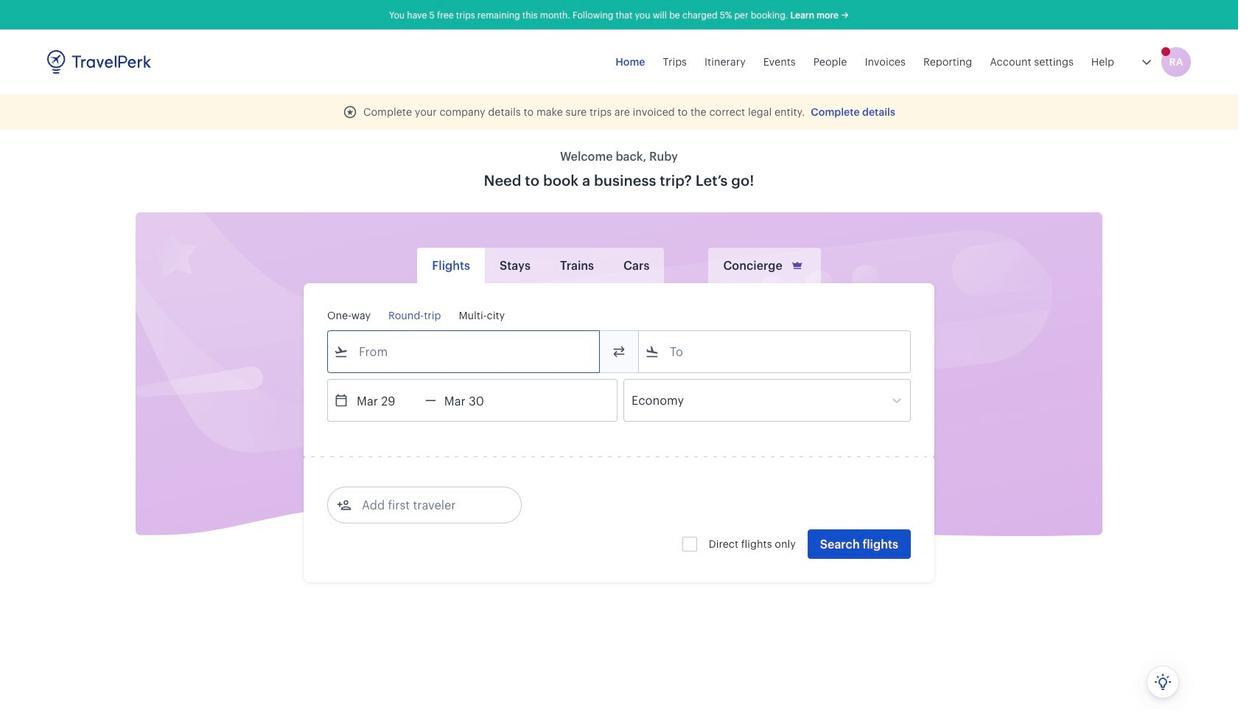 Task type: locate. For each thing, give the bounding box(es) containing it.
From search field
[[349, 340, 580, 363]]

To search field
[[660, 340, 891, 363]]



Task type: describe. For each thing, give the bounding box(es) containing it.
Return text field
[[436, 380, 513, 421]]

Add first traveler search field
[[352, 493, 505, 517]]

Depart text field
[[349, 380, 425, 421]]



